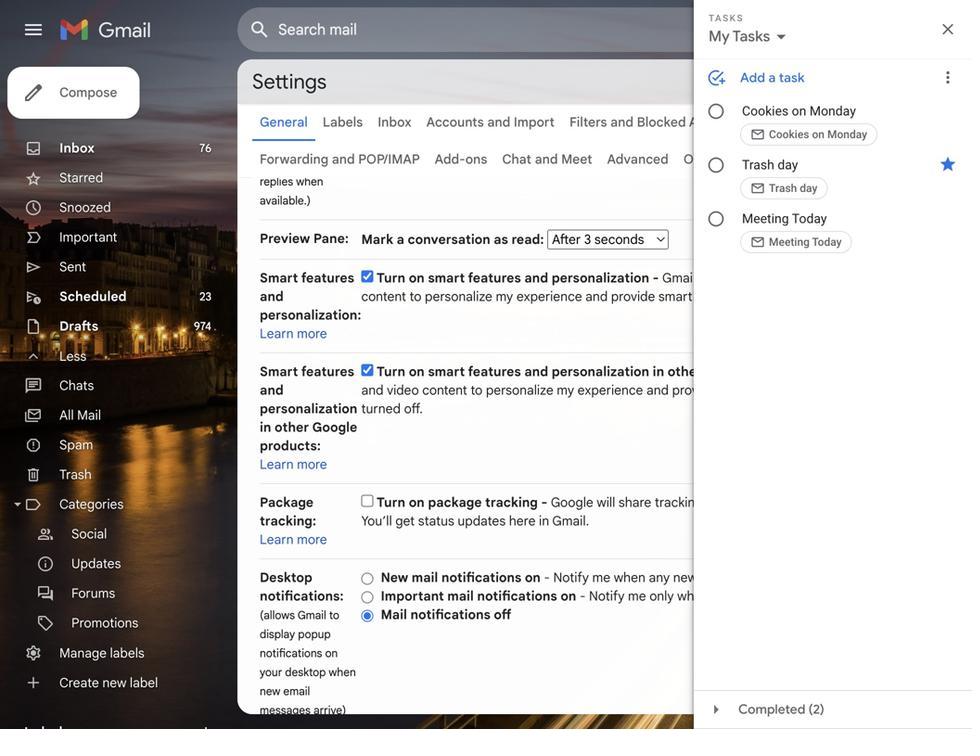 Task type: locate. For each thing, give the bounding box(es) containing it.
your right for
[[782, 495, 808, 511]]

learn more link for other
[[260, 457, 327, 473]]

me
[[593, 570, 611, 586], [628, 589, 647, 605]]

or
[[871, 570, 883, 586]]

inbox for inbox link to the top
[[378, 114, 412, 130]]

get add-ons tab
[[928, 305, 965, 343]]

smart
[[260, 270, 298, 286], [260, 364, 298, 380]]

0 vertical spatial me
[[593, 570, 611, 586]]

smart down the preview
[[260, 270, 298, 286]]

tracking for share
[[655, 495, 703, 511]]

for
[[761, 495, 778, 511]]

learn more link down personalization:
[[260, 326, 327, 342]]

features inside smart features and personalization in other google products: learn more
[[301, 364, 355, 380]]

learn more link down tracking:
[[260, 532, 327, 548]]

in
[[653, 364, 665, 380], [260, 420, 271, 436], [801, 570, 811, 586], [891, 589, 902, 605]]

accounts and import link
[[427, 114, 555, 130]]

only
[[650, 589, 674, 605]]

0 vertical spatial notify
[[554, 570, 589, 586]]

0 horizontal spatial inbox link
[[59, 140, 95, 156]]

inbox for left inbox link
[[59, 140, 95, 156]]

google inside smart features and personalization in other google products: learn more
[[312, 420, 358, 436]]

0 horizontal spatial your
[[260, 666, 282, 680]]

arrives up the important
[[758, 570, 798, 586]]

1 tracking from the left
[[486, 495, 538, 511]]

new
[[381, 570, 409, 586]]

tracking right the "package" on the bottom left
[[486, 495, 538, 511]]

me left any
[[593, 570, 611, 586]]

0 vertical spatial use
[[825, 270, 846, 286]]

1 vertical spatial turn
[[377, 364, 406, 380]]

updates
[[71, 556, 121, 572]]

add-
[[435, 151, 466, 168]]

and
[[488, 114, 511, 130], [611, 114, 634, 130], [332, 151, 355, 168], [535, 151, 558, 168], [525, 270, 549, 286], [738, 270, 760, 286], [941, 270, 963, 286], [260, 289, 284, 305], [525, 364, 549, 380], [260, 382, 284, 399]]

features
[[301, 270, 355, 286], [468, 270, 521, 286], [301, 364, 355, 380], [468, 364, 521, 380]]

google left products
[[706, 364, 751, 380]]

navigation containing compose
[[0, 59, 238, 730]]

1 vertical spatial inbox
[[59, 140, 95, 156]]

manage
[[59, 645, 107, 662]]

chat and meet
[[502, 151, 593, 168]]

when left an
[[678, 589, 710, 605]]

1 vertical spatial learn
[[260, 457, 294, 473]]

1 horizontal spatial use
[[898, 364, 919, 380]]

smart for smart features and personalization in other google products: learn more
[[260, 364, 298, 380]]

chat
[[502, 151, 532, 168]]

0 horizontal spatial me
[[593, 570, 611, 586]]

0 vertical spatial smart
[[428, 270, 465, 286]]

None search field
[[238, 7, 767, 52]]

1 vertical spatial inbox link
[[59, 140, 95, 156]]

google inside google may use my email
[[824, 364, 867, 380]]

1 smart from the top
[[260, 270, 298, 286]]

in up 'products:'
[[260, 420, 271, 436]]

my left or
[[815, 570, 832, 586]]

in down primary
[[891, 589, 902, 605]]

1 vertical spatial other
[[275, 420, 309, 436]]

0 vertical spatial meet
[[562, 151, 593, 168]]

other down gmail, chat, and meet may use my email, chat, and vi
[[668, 364, 703, 380]]

manage labels
[[59, 645, 145, 662]]

(allows
[[260, 609, 295, 623]]

0 vertical spatial learn
[[260, 326, 294, 342]]

1 vertical spatial notify
[[589, 589, 625, 605]]

all
[[59, 408, 74, 424]]

when down suggested
[[296, 175, 324, 189]]

search mail image
[[243, 13, 277, 46]]

other
[[668, 364, 703, 380], [275, 420, 309, 436]]

new
[[674, 570, 698, 586], [102, 675, 127, 691], [260, 685, 281, 699]]

google up 'products:'
[[312, 420, 358, 436]]

add-ons
[[435, 151, 488, 168]]

more inside package tracking: learn more
[[297, 532, 327, 548]]

None checkbox
[[362, 271, 374, 283], [362, 495, 374, 507], [362, 271, 374, 283], [362, 495, 374, 507]]

smart for smart features and personalization: learn more
[[260, 270, 298, 286]]

1 vertical spatial mail
[[448, 589, 474, 605]]

email down get add-ons tab
[[943, 364, 973, 380]]

1 horizontal spatial me
[[628, 589, 647, 605]]

0 vertical spatial inbox
[[378, 114, 412, 130]]

0 vertical spatial turn
[[377, 270, 406, 286]]

google right products
[[824, 364, 867, 380]]

addresses
[[689, 114, 754, 130]]

0 horizontal spatial use
[[825, 270, 846, 286]]

may inside google may use my email
[[870, 364, 895, 380]]

google inside google will share tracking numbers for your packages with shipping carr
[[551, 495, 594, 511]]

starred
[[59, 170, 103, 186]]

main menu image
[[22, 19, 45, 41]]

0 vertical spatial mail
[[77, 408, 101, 424]]

scheduled link
[[59, 289, 127, 305]]

my down get add-ons tab
[[923, 364, 940, 380]]

learn inside smart features and personalization in other google products: learn more
[[260, 457, 294, 473]]

my inside google may use my email
[[923, 364, 940, 380]]

2 vertical spatial learn more link
[[260, 532, 327, 548]]

learn down personalization:
[[260, 326, 294, 342]]

1 vertical spatial personalization
[[552, 364, 650, 380]]

2 tracking from the left
[[655, 495, 703, 511]]

a
[[397, 232, 405, 248]]

2 smart from the top
[[260, 364, 298, 380]]

trash
[[59, 467, 92, 483]]

mail right all
[[77, 408, 101, 424]]

mail right mail notifications off option
[[381, 607, 407, 623]]

more inside smart features and personalization in other google products: learn more
[[297, 457, 327, 473]]

themes
[[740, 151, 789, 168]]

starred link
[[59, 170, 103, 186]]

manage labels link
[[59, 645, 145, 662]]

0 horizontal spatial new
[[102, 675, 127, 691]]

important
[[731, 589, 788, 605]]

1 vertical spatial more
[[297, 457, 327, 473]]

other inside smart features and personalization in other google products: learn more
[[275, 420, 309, 436]]

1 vertical spatial use
[[898, 364, 919, 380]]

learn down tracking:
[[260, 532, 294, 548]]

arrives down or
[[848, 589, 888, 605]]

google will share tracking numbers for your packages with shipping carr
[[362, 495, 973, 530]]

1 horizontal spatial important
[[381, 589, 444, 605]]

2 smart from the top
[[428, 364, 465, 380]]

inbox link up starred link
[[59, 140, 95, 156]]

1 vertical spatial message
[[792, 589, 845, 605]]

notify left any
[[554, 570, 589, 586]]

0 horizontal spatial inbox
[[835, 570, 867, 586]]

1 vertical spatial your
[[260, 666, 282, 680]]

New mail notifications on radio
[[362, 572, 374, 586]]

offline link
[[684, 151, 725, 168]]

learn
[[260, 326, 294, 342], [260, 457, 294, 473], [260, 532, 294, 548]]

mail right new
[[412, 570, 438, 586]]

0 horizontal spatial mail
[[412, 570, 438, 586]]

1 vertical spatial may
[[870, 364, 895, 380]]

in left or
[[801, 570, 811, 586]]

other up 'products:'
[[275, 420, 309, 436]]

smart for turn on smart features and personalization in other google products -
[[428, 364, 465, 380]]

turn on smart features and personalization in other google products -
[[377, 364, 824, 380]]

notify left only
[[589, 589, 625, 605]]

products:
[[260, 438, 321, 454]]

3 more from the top
[[297, 532, 327, 548]]

1 horizontal spatial meet
[[763, 270, 793, 286]]

personalization for in
[[552, 364, 650, 380]]

0 vertical spatial other
[[668, 364, 703, 380]]

more
[[297, 326, 327, 342], [297, 457, 327, 473], [297, 532, 327, 548]]

1 horizontal spatial other
[[668, 364, 703, 380]]

trash link
[[59, 467, 92, 483]]

1 vertical spatial me
[[628, 589, 647, 605]]

meet down filters
[[562, 151, 593, 168]]

more down tracking:
[[297, 532, 327, 548]]

inbox link
[[378, 114, 412, 130], [59, 140, 95, 156]]

0 horizontal spatial tracking
[[486, 495, 538, 511]]

may
[[797, 270, 821, 286], [870, 364, 895, 380]]

turn on package tracking -
[[377, 495, 551, 511]]

inbox left or
[[835, 570, 867, 586]]

1 vertical spatial smart
[[428, 364, 465, 380]]

None checkbox
[[362, 364, 374, 376]]

forwarding
[[260, 151, 329, 168]]

email down desktop
[[283, 685, 310, 699]]

76
[[200, 142, 212, 155]]

1 learn from the top
[[260, 326, 294, 342]]

any
[[649, 570, 670, 586]]

2 vertical spatial turn
[[377, 495, 406, 511]]

0 vertical spatial email
[[943, 364, 973, 380]]

0 vertical spatial message
[[701, 570, 754, 586]]

your left desktop
[[260, 666, 282, 680]]

meet inside gmail, chat, and meet may use my email, chat, and vi
[[763, 270, 793, 286]]

when inside (show suggested replies when available.)
[[296, 175, 324, 189]]

1 horizontal spatial inbox
[[926, 589, 958, 605]]

forums
[[71, 586, 115, 602]]

get add-ons image
[[928, 305, 965, 343]]

0 horizontal spatial other
[[275, 420, 309, 436]]

me left only
[[628, 589, 647, 605]]

tracking inside google will share tracking numbers for your packages with shipping carr
[[655, 495, 703, 511]]

accounts
[[427, 114, 484, 130]]

when right desktop
[[329, 666, 356, 680]]

inbox up starred link
[[59, 140, 95, 156]]

1 horizontal spatial mail
[[448, 589, 474, 605]]

Mail notifications off radio
[[362, 609, 374, 623]]

0 vertical spatial smart
[[260, 270, 298, 286]]

tab list
[[921, 59, 973, 663]]

0 horizontal spatial may
[[797, 270, 821, 286]]

inbox down tab
[[926, 589, 958, 605]]

forwarding and pop/imap
[[260, 151, 420, 168]]

1 horizontal spatial new
[[260, 685, 281, 699]]

email,
[[870, 270, 904, 286]]

create new label
[[59, 675, 158, 691]]

0 vertical spatial mail
[[412, 570, 438, 586]]

1 horizontal spatial arrives
[[848, 589, 888, 605]]

message
[[701, 570, 754, 586], [792, 589, 845, 605]]

important for important
[[59, 229, 117, 246]]

0 horizontal spatial mail
[[77, 408, 101, 424]]

learn more link for more
[[260, 326, 327, 342]]

1 vertical spatial inbox
[[926, 589, 958, 605]]

labels
[[323, 114, 363, 130]]

use inside google may use my email
[[898, 364, 919, 380]]

1 horizontal spatial email
[[943, 364, 973, 380]]

0 horizontal spatial important
[[59, 229, 117, 246]]

0 vertical spatial personalization
[[552, 270, 650, 286]]

1 smart from the top
[[428, 270, 465, 286]]

navigation
[[0, 59, 238, 730]]

1 horizontal spatial tracking
[[655, 495, 703, 511]]

important down snoozed link
[[59, 229, 117, 246]]

0 horizontal spatial meet
[[562, 151, 593, 168]]

all mail
[[59, 408, 101, 424]]

0 vertical spatial inbox link
[[378, 114, 412, 130]]

desktop
[[260, 570, 313, 586]]

1 learn more link from the top
[[260, 326, 327, 342]]

3 learn more link from the top
[[260, 532, 327, 548]]

1 vertical spatial learn more link
[[260, 457, 327, 473]]

carr
[[953, 495, 973, 511]]

use inside gmail, chat, and meet may use my email, chat, and vi
[[825, 270, 846, 286]]

2 more from the top
[[297, 457, 327, 473]]

important for important mail notifications on - notify me only when an important message arrives in my inbox
[[381, 589, 444, 605]]

1 vertical spatial important
[[381, 589, 444, 605]]

when
[[296, 175, 324, 189], [614, 570, 646, 586], [678, 589, 710, 605], [329, 666, 356, 680]]

0 vertical spatial more
[[297, 326, 327, 342]]

2 vertical spatial personalization
[[260, 401, 358, 417]]

23
[[200, 290, 212, 304]]

me for when
[[593, 570, 611, 586]]

and inside smart features and personalization in other google products: learn more
[[260, 382, 284, 399]]

0 horizontal spatial email
[[283, 685, 310, 699]]

will
[[597, 495, 616, 511]]

new mail notifications on - notify me when any new message arrives in my inbox or primary tab
[[381, 570, 955, 586]]

2 turn from the top
[[377, 364, 406, 380]]

0 horizontal spatial inbox
[[59, 140, 95, 156]]

new left label
[[102, 675, 127, 691]]

1 horizontal spatial may
[[870, 364, 895, 380]]

inbox
[[378, 114, 412, 130], [59, 140, 95, 156]]

more down personalization:
[[297, 326, 327, 342]]

more down 'products:'
[[297, 457, 327, 473]]

3 turn from the top
[[377, 495, 406, 511]]

learn more link down 'products:'
[[260, 457, 327, 473]]

meet right chat, at top right
[[763, 270, 793, 286]]

conversation
[[408, 232, 491, 248]]

sent
[[59, 259, 86, 275]]

0 vertical spatial may
[[797, 270, 821, 286]]

contacts tab
[[928, 223, 965, 260]]

inbox up pop/imap
[[378, 114, 412, 130]]

1 horizontal spatial inbox link
[[378, 114, 412, 130]]

0 vertical spatial your
[[782, 495, 808, 511]]

gmail,
[[663, 270, 700, 286]]

new up "messages"
[[260, 685, 281, 699]]

inbox link up pop/imap
[[378, 114, 412, 130]]

0 horizontal spatial arrives
[[758, 570, 798, 586]]

1 horizontal spatial your
[[782, 495, 808, 511]]

3 learn from the top
[[260, 532, 294, 548]]

learn inside package tracking: learn more
[[260, 532, 294, 548]]

1 horizontal spatial inbox
[[378, 114, 412, 130]]

1 vertical spatial smart
[[260, 364, 298, 380]]

create
[[59, 675, 99, 691]]

important down new
[[381, 589, 444, 605]]

smart inside smart features and personalization in other google products: learn more
[[260, 364, 298, 380]]

my
[[849, 270, 866, 286], [923, 364, 940, 380], [815, 570, 832, 586], [905, 589, 923, 605]]

notifications inside "desktop notifications: (allows gmail to display popup notifications on your desktop when new email messages arrive)"
[[260, 647, 322, 661]]

my left email,
[[849, 270, 866, 286]]

smart down personalization:
[[260, 364, 298, 380]]

your
[[782, 495, 808, 511], [260, 666, 282, 680]]

heading
[[24, 724, 197, 730]]

filters and blocked addresses
[[570, 114, 754, 130]]

display
[[260, 628, 295, 642]]

2 learn from the top
[[260, 457, 294, 473]]

message right the important
[[792, 589, 845, 605]]

1 horizontal spatial mail
[[381, 607, 407, 623]]

learn inside the smart features and personalization: learn more
[[260, 326, 294, 342]]

2 learn more link from the top
[[260, 457, 327, 473]]

inbox
[[835, 570, 867, 586], [926, 589, 958, 605]]

mail up mail notifications off
[[448, 589, 474, 605]]

0 vertical spatial learn more link
[[260, 326, 327, 342]]

learn more link
[[260, 326, 327, 342], [260, 457, 327, 473], [260, 532, 327, 548]]

with
[[871, 495, 896, 511]]

mail for important
[[448, 589, 474, 605]]

important mail notifications on - notify me only when an important message arrives in my inbox
[[381, 589, 958, 605]]

2 vertical spatial learn
[[260, 532, 294, 548]]

google left will
[[551, 495, 594, 511]]

important
[[59, 229, 117, 246], [381, 589, 444, 605]]

0 vertical spatial important
[[59, 229, 117, 246]]

gmail image
[[59, 11, 161, 48]]

mark a conversation as read:
[[362, 232, 548, 248]]

- for turn on package tracking -
[[542, 495, 548, 511]]

tracking right the share
[[655, 495, 703, 511]]

1 vertical spatial meet
[[763, 270, 793, 286]]

message up an
[[701, 570, 754, 586]]

1 turn from the top
[[377, 270, 406, 286]]

learn down 'products:'
[[260, 457, 294, 473]]

1 more from the top
[[297, 326, 327, 342]]

new up important mail notifications on - notify me only when an important message arrives in my inbox
[[674, 570, 698, 586]]

1 vertical spatial email
[[283, 685, 310, 699]]

smart inside the smart features and personalization: learn more
[[260, 270, 298, 286]]

2 vertical spatial more
[[297, 532, 327, 548]]

smart features and personalization in other google products: learn more
[[260, 364, 358, 473]]

turn for turn on smart features and personalization -
[[377, 270, 406, 286]]

spam link
[[59, 437, 93, 453]]



Task type: describe. For each thing, give the bounding box(es) containing it.
(show suggested replies when available.)
[[260, 156, 348, 208]]

offline
[[684, 151, 725, 168]]

features inside the smart features and personalization: learn more
[[301, 270, 355, 286]]

label
[[130, 675, 158, 691]]

0 vertical spatial inbox
[[835, 570, 867, 586]]

preview pane:
[[260, 231, 349, 247]]

contacts image
[[928, 223, 965, 260]]

filters
[[570, 114, 608, 130]]

0 vertical spatial arrives
[[758, 570, 798, 586]]

tracking:
[[260, 513, 317, 530]]

when left any
[[614, 570, 646, 586]]

labels
[[110, 645, 145, 662]]

all mail link
[[59, 408, 101, 424]]

compose button
[[7, 67, 140, 119]]

email inside "desktop notifications: (allows gmail to display popup notifications on your desktop when new email messages arrive)"
[[283, 685, 310, 699]]

gmail, chat, and meet may use my email, chat, and vi
[[362, 270, 973, 305]]

gmail
[[298, 609, 327, 623]]

snoozed link
[[59, 200, 111, 216]]

preview
[[260, 231, 310, 247]]

desktop notifications: (allows gmail to display popup notifications on your desktop when new email messages arrive)
[[260, 570, 356, 718]]

me for only
[[628, 589, 647, 605]]

accounts and import
[[427, 114, 555, 130]]

replies
[[260, 175, 293, 189]]

an
[[713, 589, 727, 605]]

vi
[[966, 270, 973, 286]]

themes link
[[740, 151, 789, 168]]

general link
[[260, 114, 308, 130]]

chat and meet link
[[502, 151, 593, 168]]

0 horizontal spatial message
[[701, 570, 754, 586]]

1 horizontal spatial message
[[792, 589, 845, 605]]

share
[[619, 495, 652, 511]]

pop/imap
[[359, 151, 420, 168]]

my inside gmail, chat, and meet may use my email, chat, and vi
[[849, 270, 866, 286]]

may inside gmail, chat, and meet may use my email, chat, and vi
[[797, 270, 821, 286]]

turn on smart features and personalization -
[[377, 270, 663, 286]]

categories link
[[59, 497, 124, 513]]

chats
[[59, 378, 94, 394]]

mail notifications off
[[381, 607, 512, 623]]

turn for turn on smart features and personalization in other google products -
[[377, 364, 406, 380]]

your inside google will share tracking numbers for your packages with shipping carr
[[782, 495, 808, 511]]

2 horizontal spatial new
[[674, 570, 698, 586]]

filters and blocked addresses link
[[570, 114, 754, 130]]

advanced link
[[608, 151, 669, 168]]

new inside "desktop notifications: (allows gmail to display popup notifications on your desktop when new email messages arrive)"
[[260, 685, 281, 699]]

tab
[[935, 570, 955, 586]]

tracking for package
[[486, 495, 538, 511]]

products
[[754, 364, 812, 380]]

turn for turn on package tracking -
[[377, 495, 406, 511]]

in inside smart features and personalization in other google products: learn more
[[260, 420, 271, 436]]

advanced search options image
[[722, 10, 759, 47]]

desktop
[[285, 666, 326, 680]]

(show
[[260, 156, 292, 170]]

in down gmail, chat, and meet may use my email, chat, and vi
[[653, 364, 665, 380]]

my down primary
[[905, 589, 923, 605]]

to
[[329, 609, 340, 623]]

create new label link
[[59, 675, 158, 691]]

1 vertical spatial mail
[[381, 607, 407, 623]]

smart for turn on smart features and personalization -
[[428, 270, 465, 286]]

updates link
[[71, 556, 121, 572]]

snoozed
[[59, 200, 111, 216]]

promotions
[[71, 615, 138, 632]]

your inside "desktop notifications: (allows gmail to display popup notifications on your desktop when new email messages arrive)"
[[260, 666, 282, 680]]

social link
[[71, 526, 107, 543]]

and inside the smart features and personalization: learn more
[[260, 289, 284, 305]]

labels link
[[323, 114, 363, 130]]

drafts link
[[59, 318, 99, 335]]

mail for new
[[412, 570, 438, 586]]

settings
[[252, 69, 327, 95]]

smart features and personalization: learn more
[[260, 270, 362, 342]]

mark
[[362, 232, 394, 248]]

package
[[428, 495, 482, 511]]

as
[[494, 232, 509, 248]]

google may use my email
[[362, 364, 973, 417]]

less button
[[0, 342, 223, 371]]

on inside "desktop notifications: (allows gmail to display popup notifications on your desktop when new email messages arrive)"
[[325, 647, 338, 661]]

chat,
[[908, 270, 937, 286]]

general
[[260, 114, 308, 130]]

personalization for -
[[552, 270, 650, 286]]

spam
[[59, 437, 93, 453]]

package
[[260, 495, 314, 511]]

personalization:
[[260, 307, 362, 324]]

suggested
[[294, 156, 348, 170]]

numbers
[[707, 495, 758, 511]]

Search mail text field
[[278, 20, 678, 39]]

social
[[71, 526, 107, 543]]

1 vertical spatial arrives
[[848, 589, 888, 605]]

more inside the smart features and personalization: learn more
[[297, 326, 327, 342]]

notify for notify me only when an important message arrives in my inbox
[[589, 589, 625, 605]]

notify for notify me when any new message arrives in my inbox or primary tab
[[554, 570, 589, 586]]

email inside google may use my email
[[943, 364, 973, 380]]

compose
[[59, 84, 117, 101]]

messages
[[260, 704, 311, 718]]

- for new mail notifications on - notify me when any new message arrives in my inbox or primary tab
[[544, 570, 550, 586]]

primary
[[886, 570, 932, 586]]

Important mail notifications on radio
[[362, 591, 374, 605]]

- for important mail notifications on - notify me only when an important message arrives in my inbox
[[580, 589, 586, 605]]

when inside "desktop notifications: (allows gmail to display popup notifications on your desktop when new email messages arrive)"
[[329, 666, 356, 680]]

sent link
[[59, 259, 86, 275]]

advanced
[[608, 151, 669, 168]]

arrive)
[[314, 704, 346, 718]]

package tracking: learn more
[[260, 495, 327, 548]]

categories
[[59, 497, 124, 513]]

mail inside navigation
[[77, 408, 101, 424]]

drafts
[[59, 318, 99, 335]]

promotions link
[[71, 615, 138, 632]]

important link
[[59, 229, 117, 246]]

scheduled
[[59, 289, 127, 305]]

ons
[[466, 151, 488, 168]]



Task type: vqa. For each thing, say whether or not it's contained in the screenshot.
right "use"
yes



